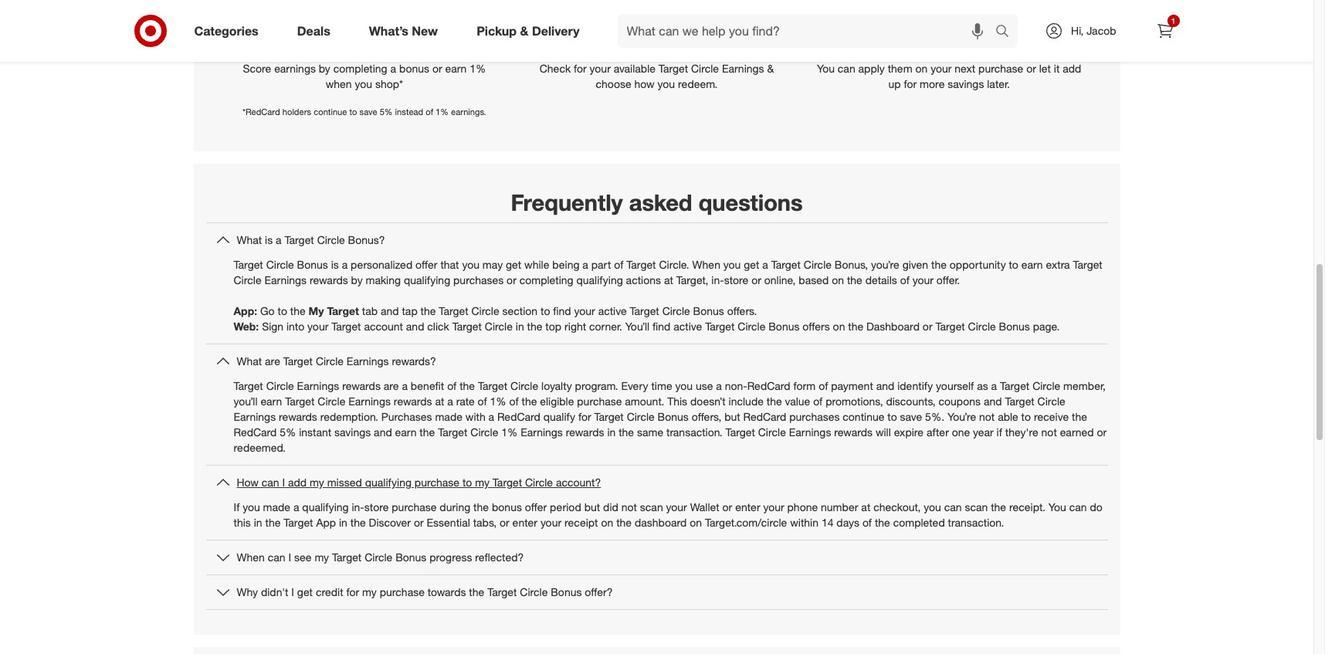 Task type: describe. For each thing, give the bounding box(es) containing it.
you'll
[[625, 320, 650, 333]]

on down wallet
[[690, 516, 702, 529]]

made inside if you made a qualifying in-store purchase during the bonus offer period but did not scan your wallet or enter your phone number at checkout, you can scan the receipt. you can do this in the target app in the discover or essential tabs, or enter your receipt on the dashboard on target.com/circle within 14 days of the completed transaction.
[[263, 501, 291, 514]]

sign
[[262, 320, 284, 333]]

after
[[927, 426, 949, 439]]

you inside check for your available target circle earnings & choose how you redeem.
[[658, 77, 675, 91]]

if you made a qualifying in-store purchase during the bonus offer period but did not scan your wallet or enter your phone number at checkout, you can scan the receipt. you can do this in the target app in the discover or essential tabs, or enter your receipt on the dashboard on target.com/circle within 14 days of the completed transaction.
[[234, 501, 1103, 529]]

2 scan from the left
[[965, 501, 988, 514]]

when can i see my target circle bonus progress reflected?
[[237, 551, 524, 564]]

extra
[[1046, 258, 1070, 271]]

circle inside dropdown button
[[317, 233, 345, 246]]

go
[[260, 304, 275, 317]]

save inside the target circle earnings rewards are a benefit of the target circle loyalty program. every time you use a non-redcard form of payment and identify yourself as a target circle member, you'll earn target circle earnings rewards at a rate of 1% of the eligible purchase amount. this doesn't include the value of promotions, discounts, coupons and target circle earnings rewards redemption. purchases made with a redcard qualify for target circle bonus offers, but redcard purchases continue to save 5%. you're not able to receive the redcard 5% instant savings and earn the target circle 1% earnings rewards in the same transaction. target circle earnings rewards will expire after one year if they're not earned or redeemed.
[[900, 410, 923, 423]]

new
[[412, 23, 438, 38]]

at inside the target circle earnings rewards are a benefit of the target circle loyalty program. every time you use a non-redcard form of payment and identify yourself as a target circle member, you'll earn target circle earnings rewards at a rate of 1% of the eligible purchase amount. this doesn't include the value of promotions, discounts, coupons and target circle earnings rewards redemption. purchases made with a redcard qualify for target circle bonus offers, but redcard purchases continue to save 5%. you're not able to receive the redcard 5% instant savings and earn the target circle 1% earnings rewards in the same transaction. target circle earnings rewards will expire after one year if they're not earned or redeemed.
[[435, 395, 444, 408]]

yourself
[[936, 379, 974, 392]]

based
[[799, 273, 829, 286]]

your down the my
[[308, 320, 329, 333]]

add inside dropdown button
[[288, 476, 307, 489]]

at inside target circle bonus is a personalized offer that you may get while being a part of target circle. when you get a target circle bonus, you're given the opportunity to earn extra target circle earnings rewards by making qualifying purchases or completing qualifying actions at target, in-store or online, based on the details of your offer.
[[664, 273, 673, 286]]

more
[[920, 77, 945, 91]]

web:
[[234, 320, 259, 333]]

earnings down you'll
[[234, 410, 276, 423]]

and down purchases
[[374, 426, 392, 439]]

rewards?
[[392, 354, 436, 368]]

one
[[952, 426, 970, 439]]

loyalty
[[542, 379, 572, 392]]

circle inside dropdown button
[[520, 586, 548, 599]]

given
[[903, 258, 929, 271]]

questions
[[699, 188, 803, 216]]

or right wallet
[[723, 501, 733, 514]]

with
[[466, 410, 486, 423]]

earned
[[1060, 426, 1094, 439]]

that
[[441, 258, 459, 271]]

rewards up redemption.
[[342, 379, 381, 392]]

my left missed
[[310, 476, 324, 489]]

of up rate
[[447, 379, 457, 392]]

bonus left page.
[[999, 320, 1030, 333]]

bonus inside the target circle earnings rewards are a benefit of the target circle loyalty program. every time you use a non-redcard form of payment and identify yourself as a target circle member, you'll earn target circle earnings rewards at a rate of 1% of the eligible purchase amount. this doesn't include the value of promotions, discounts, coupons and target circle earnings rewards redemption. purchases made with a redcard qualify for target circle bonus offers, but redcard purchases continue to save 5%. you're not able to receive the redcard 5% instant savings and earn the target circle 1% earnings rewards in the same transaction. target circle earnings rewards will expire after one year if they're not earned or redeemed.
[[658, 410, 689, 423]]

in inside the target circle earnings rewards are a benefit of the target circle loyalty program. every time you use a non-redcard form of payment and identify yourself as a target circle member, you'll earn target circle earnings rewards at a rate of 1% of the eligible purchase amount. this doesn't include the value of promotions, discounts, coupons and target circle earnings rewards redemption. purchases made with a redcard qualify for target circle bonus offers, but redcard purchases continue to save 5%. you're not able to receive the redcard 5% instant savings and earn the target circle 1% earnings rewards in the same transaction. target circle earnings rewards will expire after one year if they're not earned or redeemed.
[[607, 426, 616, 439]]

of left eligible
[[509, 395, 519, 408]]

are inside the target circle earnings rewards are a benefit of the target circle loyalty program. every time you use a non-redcard form of payment and identify yourself as a target circle member, you'll earn target circle earnings rewards at a rate of 1% of the eligible purchase amount. this doesn't include the value of promotions, discounts, coupons and target circle earnings rewards redemption. purchases made with a redcard qualify for target circle bonus offers, but redcard purchases continue to save 5%. you're not able to receive the redcard 5% instant savings and earn the target circle 1% earnings rewards in the same transaction. target circle earnings rewards will expire after one year if they're not earned or redeemed.
[[384, 379, 399, 392]]

purchase for during
[[392, 501, 437, 514]]

i for add
[[282, 476, 285, 489]]

1
[[1172, 16, 1176, 25]]

target,
[[676, 273, 709, 286]]

they're
[[1006, 426, 1039, 439]]

earnings down qualify
[[521, 426, 563, 439]]

i for see
[[288, 551, 291, 564]]

*redcard holders continue to save 5% instead of 1% earnings.
[[243, 107, 486, 118]]

to inside target circle bonus is a personalized offer that you may get while being a part of target circle. when you get a target circle bonus, you're given the opportunity to earn extra target circle earnings rewards by making qualifying purchases or completing qualifying actions at target, in-store or online, based on the details of your offer.
[[1009, 258, 1019, 271]]

did
[[603, 501, 619, 514]]

why didn't i get credit for my purchase towards the target circle bonus offer? button
[[206, 576, 1108, 610]]

of up the with
[[478, 395, 487, 408]]

for inside you can apply them on your next purchase or let it add up for more savings later.
[[904, 77, 917, 91]]

if
[[234, 501, 240, 514]]

& inside pickup & delivery link
[[520, 23, 529, 38]]

rewards up purchases
[[394, 395, 432, 408]]

able
[[998, 410, 1019, 423]]

earn right you'll
[[261, 395, 282, 408]]

in right the this
[[254, 516, 262, 529]]

redeem.
[[678, 77, 718, 91]]

what are target circle earnings rewards?
[[237, 354, 436, 368]]

you right that
[[462, 258, 480, 271]]

1 vertical spatial enter
[[513, 516, 538, 529]]

can left do
[[1070, 501, 1087, 514]]

tab
[[362, 304, 378, 317]]

period
[[550, 501, 582, 514]]

rewards inside target circle bonus is a personalized offer that you may get while being a part of target circle. when you get a target circle bonus, you're given the opportunity to earn extra target circle earnings rewards by making qualifying purchases or completing qualifying actions at target, in-store or online, based on the details of your offer.
[[310, 273, 348, 286]]

the up into
[[290, 304, 306, 317]]

of right form
[[819, 379, 828, 392]]

is inside target circle bonus is a personalized offer that you may get while being a part of target circle. when you get a target circle bonus, you're given the opportunity to earn extra target circle earnings rewards by making qualifying purchases or completing qualifying actions at target, in-store or online, based on the details of your offer.
[[331, 258, 339, 271]]

the left same
[[619, 426, 634, 439]]

on down did
[[601, 516, 614, 529]]

what's new
[[369, 23, 438, 38]]

asked
[[629, 188, 693, 216]]

by inside score earnings by completing a bonus or earn 1% when you shop*
[[319, 62, 331, 75]]

your inside check for your available target circle earnings & choose how you redeem.
[[590, 62, 611, 75]]

target inside check for your available target circle earnings & choose how you redeem.
[[659, 62, 688, 75]]

earn inside target circle bonus is a personalized offer that you may get while being a part of target circle. when you get a target circle bonus, you're given the opportunity to earn extra target circle earnings rewards by making qualifying purchases or completing qualifying actions at target, in-store or online, based on the details of your offer.
[[1022, 258, 1043, 271]]

the left top
[[527, 320, 543, 333]]

offer inside if you made a qualifying in-store purchase during the bonus offer period but did not scan your wallet or enter your phone number at checkout, you can scan the receipt. you can do this in the target app in the discover or essential tabs, or enter your receipt on the dashboard on target.com/circle within 14 days of the completed transaction.
[[525, 501, 547, 514]]

offers,
[[692, 410, 722, 423]]

1 horizontal spatial find
[[653, 320, 671, 333]]

14
[[822, 516, 834, 529]]

in- inside target circle bonus is a personalized offer that you may get while being a part of target circle. when you get a target circle bonus, you're given the opportunity to earn extra target circle earnings rewards by making qualifying purchases or completing qualifying actions at target, in-store or online, based on the details of your offer.
[[712, 273, 724, 286]]

doesn't
[[691, 395, 726, 408]]

or up section
[[507, 273, 517, 286]]

in right app
[[339, 516, 348, 529]]

savings inside the target circle earnings rewards are a benefit of the target circle loyalty program. every time you use a non-redcard form of payment and identify yourself as a target circle member, you'll earn target circle earnings rewards at a rate of 1% of the eligible purchase amount. this doesn't include the value of promotions, discounts, coupons and target circle earnings rewards redemption. purchases made with a redcard qualify for target circle bonus offers, but redcard purchases continue to save 5%. you're not able to receive the redcard 5% instant savings and earn the target circle 1% earnings rewards in the same transaction. target circle earnings rewards will expire after one year if they're not earned or redeemed.
[[335, 426, 371, 439]]

to up will
[[888, 410, 897, 423]]

bonus left offers on the right of the page
[[769, 320, 800, 333]]

what's
[[369, 23, 409, 38]]

do
[[1090, 501, 1103, 514]]

form
[[794, 379, 816, 392]]

is inside dropdown button
[[265, 233, 273, 246]]

qualifying down part
[[577, 273, 623, 286]]

expire
[[894, 426, 924, 439]]

for inside check for your available target circle earnings & choose how you redeem.
[[574, 62, 587, 75]]

your down period
[[541, 516, 562, 529]]

5%.
[[926, 410, 945, 423]]

the up earned at the right bottom of the page
[[1072, 410, 1088, 423]]

qualifying inside dropdown button
[[365, 476, 412, 489]]

frequently
[[511, 188, 623, 216]]

value
[[785, 395, 811, 408]]

target inside dropdown button
[[285, 233, 314, 246]]

offer inside target circle bonus is a personalized offer that you may get while being a part of target circle. when you get a target circle bonus, you're given the opportunity to earn extra target circle earnings rewards by making qualifying purchases or completing qualifying actions at target, in-store or online, based on the details of your offer.
[[416, 258, 438, 271]]

can up transaction.
[[945, 501, 962, 514]]

the down checkout,
[[875, 516, 891, 529]]

you up offers.
[[724, 258, 741, 271]]

to down when
[[350, 107, 357, 118]]

by inside target circle bonus is a personalized offer that you may get while being a part of target circle. when you get a target circle bonus, you're given the opportunity to earn extra target circle earnings rewards by making qualifying purchases or completing qualifying actions at target, in-store or online, based on the details of your offer.
[[351, 273, 363, 286]]

the down did
[[617, 516, 632, 529]]

to right go
[[278, 304, 287, 317]]

my up tabs,
[[475, 476, 490, 489]]

you right the if
[[243, 501, 260, 514]]

purchase for or
[[979, 62, 1024, 75]]

earnings down value
[[789, 426, 832, 439]]

later.
[[987, 77, 1010, 91]]

the up click
[[421, 304, 436, 317]]

click
[[427, 320, 449, 333]]

search
[[989, 24, 1026, 40]]

every
[[621, 379, 649, 392]]

the up tabs,
[[474, 501, 489, 514]]

earnings.
[[451, 107, 486, 118]]

the up rate
[[460, 379, 475, 392]]

or inside score earnings by completing a bonus or earn 1% when you shop*
[[433, 62, 442, 75]]

bonus left offers.
[[693, 304, 724, 317]]

the down bonus,
[[847, 273, 863, 286]]

personalized
[[351, 258, 413, 271]]

your inside you can apply them on your next purchase or let it add up for more savings later.
[[931, 62, 952, 75]]

essential
[[427, 516, 470, 529]]

making
[[366, 273, 401, 286]]

instead
[[395, 107, 423, 118]]

2 horizontal spatial get
[[744, 258, 760, 271]]

see
[[294, 551, 312, 564]]

top
[[546, 320, 562, 333]]

1 vertical spatial not
[[1042, 426, 1057, 439]]

of right value
[[814, 395, 823, 408]]

receipt
[[565, 516, 598, 529]]

in- inside if you made a qualifying in-store purchase during the bonus offer period but did not scan your wallet or enter your phone number at checkout, you can scan the receipt. you can do this in the target app in the discover or essential tabs, or enter your receipt on the dashboard on target.com/circle within 14 days of the completed transaction.
[[352, 501, 364, 514]]

1 scan from the left
[[640, 501, 663, 514]]

purchases inside the target circle earnings rewards are a benefit of the target circle loyalty program. every time you use a non-redcard form of payment and identify yourself as a target circle member, you'll earn target circle earnings rewards at a rate of 1% of the eligible purchase amount. this doesn't include the value of promotions, discounts, coupons and target circle earnings rewards redemption. purchases made with a redcard qualify for target circle bonus offers, but redcard purchases continue to save 5%. you're not able to receive the redcard 5% instant savings and earn the target circle 1% earnings rewards in the same transaction. target circle earnings rewards will expire after one year if they're not earned or redeemed.
[[790, 410, 840, 423]]

What can we help you find? suggestions appear below search field
[[618, 14, 1000, 48]]

why didn't i get credit for my purchase towards the target circle bonus offer?
[[237, 586, 613, 599]]

into
[[287, 320, 305, 333]]

what is a target circle bonus? button
[[206, 223, 1108, 257]]

redcard up redeemed.
[[234, 426, 277, 439]]

check
[[540, 62, 571, 75]]

dashboard
[[867, 320, 920, 333]]

available
[[614, 62, 656, 75]]

of down given
[[900, 273, 910, 286]]

the up transaction.
[[991, 501, 1007, 514]]

bonus inside score earnings by completing a bonus or earn 1% when you shop*
[[399, 62, 430, 75]]

rewards left will
[[835, 426, 873, 439]]

are inside dropdown button
[[265, 354, 280, 368]]

instant
[[299, 426, 332, 439]]

or left online,
[[752, 273, 762, 286]]

in inside app: go to the my target tab and tap the target circle section to find your active target circle bonus offers. web: sign into your target account and click target circle in the top right corner. you'll find active target circle bonus offers on the dashboard or target circle bonus page.
[[516, 320, 524, 333]]

and down as on the bottom right of the page
[[984, 395, 1002, 408]]

offer?
[[585, 586, 613, 599]]

earnings inside dropdown button
[[347, 354, 389, 368]]

bonus inside if you made a qualifying in-store purchase during the bonus offer period but did not scan your wallet or enter your phone number at checkout, you can scan the receipt. you can do this in the target app in the discover or essential tabs, or enter your receipt on the dashboard on target.com/circle within 14 days of the completed transaction.
[[492, 501, 522, 514]]

apply
[[859, 62, 885, 75]]

the up the offer.
[[932, 258, 947, 271]]

choose
[[596, 77, 632, 91]]

didn't
[[261, 586, 288, 599]]

1 link
[[1148, 14, 1182, 48]]

of right part
[[614, 258, 624, 271]]

qualify
[[544, 410, 576, 423]]

hi, jacob
[[1072, 24, 1117, 37]]

the right the this
[[265, 516, 281, 529]]

the down purchases
[[420, 426, 435, 439]]

on inside target circle bonus is a personalized offer that you may get while being a part of target circle. when you get a target circle bonus, you're given the opportunity to earn extra target circle earnings rewards by making qualifying purchases or completing qualifying actions at target, in-store or online, based on the details of your offer.
[[832, 273, 844, 286]]

or right discover
[[414, 516, 424, 529]]

on inside you can apply them on your next purchase or let it add up for more savings later.
[[916, 62, 928, 75]]

offers.
[[727, 304, 757, 317]]

rewards down qualify
[[566, 426, 604, 439]]

on inside app: go to the my target tab and tap the target circle section to find your active target circle bonus offers. web: sign into your target account and click target circle in the top right corner. you'll find active target circle bonus offers on the dashboard or target circle bonus page.
[[833, 320, 845, 333]]

a inside score earnings by completing a bonus or earn 1% when you shop*
[[391, 62, 396, 75]]

check for your available target circle earnings & choose how you redeem.
[[540, 62, 774, 91]]

you're
[[871, 258, 900, 271]]

opportunity
[[950, 258, 1006, 271]]

pickup & delivery
[[477, 23, 580, 38]]

member,
[[1064, 379, 1106, 392]]

redcard left qualify
[[497, 410, 541, 423]]

offers
[[803, 320, 830, 333]]

purchases inside target circle bonus is a personalized offer that you may get while being a part of target circle. when you get a target circle bonus, you're given the opportunity to earn extra target circle earnings rewards by making qualifying purchases or completing qualifying actions at target, in-store or online, based on the details of your offer.
[[454, 273, 504, 286]]

what is a target circle bonus?
[[237, 233, 385, 246]]

earnings inside target circle bonus is a personalized offer that you may get while being a part of target circle. when you get a target circle bonus, you're given the opportunity to earn extra target circle earnings rewards by making qualifying purchases or completing qualifying actions at target, in-store or online, based on the details of your offer.
[[265, 273, 307, 286]]

may
[[483, 258, 503, 271]]

part
[[592, 258, 611, 271]]

offer.
[[937, 273, 960, 286]]

program.
[[575, 379, 618, 392]]

this
[[668, 395, 688, 408]]



Task type: vqa. For each thing, say whether or not it's contained in the screenshot.
top offer
yes



Task type: locate. For each thing, give the bounding box(es) containing it.
you right "how"
[[658, 77, 675, 91]]

purchase inside if you made a qualifying in-store purchase during the bonus offer period but did not scan your wallet or enter your phone number at checkout, you can scan the receipt. you can do this in the target app in the discover or essential tabs, or enter your receipt on the dashboard on target.com/circle within 14 days of the completed transaction.
[[392, 501, 437, 514]]

1 horizontal spatial add
[[1063, 62, 1082, 75]]

0 horizontal spatial offer
[[416, 258, 438, 271]]

the left dashboard
[[848, 320, 864, 333]]

coupons
[[939, 395, 981, 408]]

at right number
[[862, 501, 871, 514]]

1 vertical spatial save
[[900, 410, 923, 423]]

0 vertical spatial add
[[1063, 62, 1082, 75]]

jacob
[[1087, 24, 1117, 37]]

for inside the target circle earnings rewards are a benefit of the target circle loyalty program. every time you use a non-redcard form of payment and identify yourself as a target circle member, you'll earn target circle earnings rewards at a rate of 1% of the eligible purchase amount. this doesn't include the value of promotions, discounts, coupons and target circle earnings rewards redemption. purchases made with a redcard qualify for target circle bonus offers, but redcard purchases continue to save 5%. you're not able to receive the redcard 5% instant savings and earn the target circle 1% earnings rewards in the same transaction. target circle earnings rewards will expire after one year if they're not earned or redeemed.
[[579, 410, 591, 423]]

2 vertical spatial i
[[291, 586, 294, 599]]

at inside if you made a qualifying in-store purchase during the bonus offer period but did not scan your wallet or enter your phone number at checkout, you can scan the receipt. you can do this in the target app in the discover or essential tabs, or enter your receipt on the dashboard on target.com/circle within 14 days of the completed transaction.
[[862, 501, 871, 514]]

a inside if you made a qualifying in-store purchase during the bonus offer period but did not scan your wallet or enter your phone number at checkout, you can scan the receipt. you can do this in the target app in the discover or essential tabs, or enter your receipt on the dashboard on target.com/circle within 14 days of the completed transaction.
[[293, 501, 299, 514]]

you inside if you made a qualifying in-store purchase during the bonus offer period but did not scan your wallet or enter your phone number at checkout, you can scan the receipt. you can do this in the target app in the discover or essential tabs, or enter your receipt on the dashboard on target.com/circle within 14 days of the completed transaction.
[[1049, 501, 1067, 514]]

1 vertical spatial by
[[351, 273, 363, 286]]

i right "didn't" at left bottom
[[291, 586, 294, 599]]

1 vertical spatial at
[[435, 395, 444, 408]]

can left apply
[[838, 62, 856, 75]]

0 vertical spatial find
[[553, 304, 571, 317]]

frequently asked questions
[[511, 188, 803, 216]]

can for when can i see my target circle bonus progress reflected?
[[268, 551, 286, 564]]

the left value
[[767, 395, 782, 408]]

1 vertical spatial &
[[767, 62, 774, 75]]

earn inside score earnings by completing a bonus or earn 1% when you shop*
[[445, 62, 467, 75]]

1 vertical spatial continue
[[843, 410, 885, 423]]

1 horizontal spatial get
[[506, 258, 522, 271]]

rate
[[456, 395, 475, 408]]

0 vertical spatial are
[[265, 354, 280, 368]]

online,
[[765, 273, 796, 286]]

you can apply them on your next purchase or let it add up for more savings later.
[[817, 62, 1082, 91]]

1 vertical spatial is
[[331, 258, 339, 271]]

bonus inside dropdown button
[[396, 551, 427, 564]]

1 horizontal spatial by
[[351, 273, 363, 286]]

1 horizontal spatial active
[[674, 320, 702, 333]]

the left discover
[[351, 516, 366, 529]]

what inside dropdown button
[[237, 233, 262, 246]]

in down section
[[516, 320, 524, 333]]

2 horizontal spatial at
[[862, 501, 871, 514]]

bonus down this
[[658, 410, 689, 423]]

categories link
[[181, 14, 278, 48]]

as
[[977, 379, 989, 392]]

or left let
[[1027, 62, 1037, 75]]

bonus inside target circle bonus is a personalized offer that you may get while being a part of target circle. when you get a target circle bonus, you're given the opportunity to earn extra target circle earnings rewards by making qualifying purchases or completing qualifying actions at target, in-store or online, based on the details of your offer.
[[297, 258, 328, 271]]

you down what can we help you find? suggestions appear below search field
[[817, 62, 835, 75]]

continue inside the target circle earnings rewards are a benefit of the target circle loyalty program. every time you use a non-redcard form of payment and identify yourself as a target circle member, you'll earn target circle earnings rewards at a rate of 1% of the eligible purchase amount. this doesn't include the value of promotions, discounts, coupons and target circle earnings rewards redemption. purchases made with a redcard qualify for target circle bonus offers, but redcard purchases continue to save 5%. you're not able to receive the redcard 5% instant savings and earn the target circle 1% earnings rewards in the same transaction. target circle earnings rewards will expire after one year if they're not earned or redeemed.
[[843, 410, 885, 423]]

up
[[889, 77, 901, 91]]

in- right target,
[[712, 273, 724, 286]]

1 horizontal spatial are
[[384, 379, 399, 392]]

to
[[350, 107, 357, 118], [1009, 258, 1019, 271], [278, 304, 287, 317], [541, 304, 550, 317], [888, 410, 897, 423], [1022, 410, 1031, 423], [463, 476, 472, 489]]

5% left "instead"
[[380, 107, 393, 118]]

of inside if you made a qualifying in-store purchase during the bonus offer period but did not scan your wallet or enter your phone number at checkout, you can scan the receipt. you can do this in the target app in the discover or essential tabs, or enter your receipt on the dashboard on target.com/circle within 14 days of the completed transaction.
[[863, 516, 872, 529]]

pickup & delivery link
[[464, 14, 599, 48]]

1 horizontal spatial purchases
[[790, 410, 840, 423]]

for
[[574, 62, 587, 75], [904, 77, 917, 91], [579, 410, 591, 423], [346, 586, 359, 599]]

in left same
[[607, 426, 616, 439]]

made inside the target circle earnings rewards are a benefit of the target circle loyalty program. every time you use a non-redcard form of payment and identify yourself as a target circle member, you'll earn target circle earnings rewards at a rate of 1% of the eligible purchase amount. this doesn't include the value of promotions, discounts, coupons and target circle earnings rewards redemption. purchases made with a redcard qualify for target circle bonus offers, but redcard purchases continue to save 5%. you're not able to receive the redcard 5% instant savings and earn the target circle 1% earnings rewards in the same transaction. target circle earnings rewards will expire after one year if they're not earned or redeemed.
[[435, 410, 463, 423]]

and up 'account'
[[381, 304, 399, 317]]

1 horizontal spatial offer
[[525, 501, 547, 514]]

purchase inside the target circle earnings rewards are a benefit of the target circle loyalty program. every time you use a non-redcard form of payment and identify yourself as a target circle member, you'll earn target circle earnings rewards at a rate of 1% of the eligible purchase amount. this doesn't include the value of promotions, discounts, coupons and target circle earnings rewards redemption. purchases made with a redcard qualify for target circle bonus offers, but redcard purchases continue to save 5%. you're not able to receive the redcard 5% instant savings and earn the target circle 1% earnings rewards in the same transaction. target circle earnings rewards will expire after one year if they're not earned or redeemed.
[[577, 395, 622, 408]]

1 vertical spatial find
[[653, 320, 671, 333]]

0 horizontal spatial &
[[520, 23, 529, 38]]

redeemed.
[[234, 441, 286, 454]]

purchase up during
[[415, 476, 460, 489]]

how
[[237, 476, 259, 489]]

save down the discounts,
[[900, 410, 923, 423]]

what are target circle earnings rewards? button
[[206, 344, 1108, 378]]

can for how can i add my missed qualifying purchase to my target circle account?
[[262, 476, 279, 489]]

dashboard
[[635, 516, 687, 529]]

can inside when can i see my target circle bonus progress reflected? dropdown button
[[268, 551, 286, 564]]

app:
[[234, 304, 257, 317]]

& down what can we help you find? suggestions appear below search field
[[767, 62, 774, 75]]

savings down redemption.
[[335, 426, 371, 439]]

qualifying up app
[[302, 501, 349, 514]]

and down tap
[[406, 320, 424, 333]]

can inside how can i add my missed qualifying purchase to my target circle account? dropdown button
[[262, 476, 279, 489]]

you inside the target circle earnings rewards are a benefit of the target circle loyalty program. every time you use a non-redcard form of payment and identify yourself as a target circle member, you'll earn target circle earnings rewards at a rate of 1% of the eligible purchase amount. this doesn't include the value of promotions, discounts, coupons and target circle earnings rewards redemption. purchases made with a redcard qualify for target circle bonus offers, but redcard purchases continue to save 5%. you're not able to receive the redcard 5% instant savings and earn the target circle 1% earnings rewards in the same transaction. target circle earnings rewards will expire after one year if they're not earned or redeemed.
[[676, 379, 693, 392]]

shop*
[[375, 77, 403, 91]]

the right "towards"
[[469, 586, 485, 599]]

to up they're
[[1022, 410, 1031, 423]]

1 horizontal spatial continue
[[843, 410, 885, 423]]

checkout,
[[874, 501, 921, 514]]

0 vertical spatial save
[[360, 107, 377, 118]]

0 vertical spatial by
[[319, 62, 331, 75]]

transaction. target
[[667, 426, 755, 439]]

0 horizontal spatial but
[[585, 501, 600, 514]]

you
[[817, 62, 835, 75], [1049, 501, 1067, 514]]

completing
[[334, 62, 388, 75], [520, 273, 574, 286]]

1 vertical spatial in-
[[352, 501, 364, 514]]

days
[[837, 516, 860, 529]]

purchase inside dropdown button
[[415, 476, 460, 489]]

number
[[821, 501, 859, 514]]

it
[[1054, 62, 1060, 75]]

how can i add my missed qualifying purchase to my target circle account? button
[[206, 466, 1108, 500]]

what down web:
[[237, 354, 262, 368]]

how can i add my missed qualifying purchase to my target circle account?
[[237, 476, 601, 489]]

1 horizontal spatial &
[[767, 62, 774, 75]]

0 horizontal spatial enter
[[513, 516, 538, 529]]

are
[[265, 354, 280, 368], [384, 379, 399, 392]]

1 vertical spatial add
[[288, 476, 307, 489]]

1 vertical spatial are
[[384, 379, 399, 392]]

my
[[309, 304, 324, 317]]

store inside target circle bonus is a personalized offer that you may get while being a part of target circle. when you get a target circle bonus, you're given the opportunity to earn extra target circle earnings rewards by making qualifying purchases or completing qualifying actions at target, in-store or online, based on the details of your offer.
[[724, 273, 749, 286]]

i for get
[[291, 586, 294, 599]]

when inside target circle bonus is a personalized offer that you may get while being a part of target circle. when you get a target circle bonus, you're given the opportunity to earn extra target circle earnings rewards by making qualifying purchases or completing qualifying actions at target, in-store or online, based on the details of your offer.
[[693, 258, 721, 271]]

0 horizontal spatial add
[[288, 476, 307, 489]]

purchase inside dropdown button
[[380, 586, 425, 599]]

or inside app: go to the my target tab and tap the target circle section to find your active target circle bonus offers. web: sign into your target account and click target circle in the top right corner. you'll find active target circle bonus offers on the dashboard or target circle bonus page.
[[923, 320, 933, 333]]

0 vertical spatial not
[[980, 410, 995, 423]]

redcard up include
[[748, 379, 791, 392]]

0 horizontal spatial save
[[360, 107, 377, 118]]

0 vertical spatial store
[[724, 273, 749, 286]]

but down include
[[725, 410, 741, 423]]

while
[[525, 258, 550, 271]]

target circle bonus is a personalized offer that you may get while being a part of target circle. when you get a target circle bonus, you're given the opportunity to earn extra target circle earnings rewards by making qualifying purchases or completing qualifying actions at target, in-store or online, based on the details of your offer.
[[234, 258, 1103, 286]]

earn left extra
[[1022, 258, 1043, 271]]

0 horizontal spatial made
[[263, 501, 291, 514]]

holders
[[283, 107, 311, 118]]

my right see
[[315, 551, 329, 564]]

my inside dropdown button
[[362, 586, 377, 599]]

next
[[955, 62, 976, 75]]

1 horizontal spatial is
[[331, 258, 339, 271]]

0 horizontal spatial by
[[319, 62, 331, 75]]

account?
[[556, 476, 601, 489]]

your up right
[[574, 304, 595, 317]]

get
[[506, 258, 522, 271], [744, 258, 760, 271], [297, 586, 313, 599]]

1 vertical spatial when
[[237, 551, 265, 564]]

target inside if you made a qualifying in-store purchase during the bonus offer period but did not scan your wallet or enter your phone number at checkout, you can scan the receipt. you can do this in the target app in the discover or essential tabs, or enter your receipt on the dashboard on target.com/circle within 14 days of the completed transaction.
[[284, 516, 313, 529]]

*redcard
[[243, 107, 280, 118]]

for right qualify
[[579, 410, 591, 423]]

earn up earnings.
[[445, 62, 467, 75]]

0 vertical spatial continue
[[314, 107, 347, 118]]

earnings up redemption.
[[349, 395, 391, 408]]

enter up the target.com/circle
[[736, 501, 761, 514]]

active up corner.
[[598, 304, 627, 317]]

not
[[980, 410, 995, 423], [1042, 426, 1057, 439], [622, 501, 637, 514]]

is down what is a target circle bonus?
[[331, 258, 339, 271]]

0 horizontal spatial 5%
[[280, 426, 296, 439]]

but inside if you made a qualifying in-store purchase during the bonus offer period but did not scan your wallet or enter your phone number at checkout, you can scan the receipt. you can do this in the target app in the discover or essential tabs, or enter your receipt on the dashboard on target.com/circle within 14 days of the completed transaction.
[[585, 501, 600, 514]]

1 horizontal spatial when
[[693, 258, 721, 271]]

can for you can apply them on your next purchase or let it add up for more savings later.
[[838, 62, 856, 75]]

non-
[[725, 379, 748, 392]]

0 vertical spatial you
[[817, 62, 835, 75]]

earnings down what can we help you find? suggestions appear below search field
[[722, 62, 764, 75]]

1 horizontal spatial not
[[980, 410, 995, 423]]

what for what is a target circle bonus?
[[237, 233, 262, 246]]

how
[[635, 77, 655, 91]]

& inside check for your available target circle earnings & choose how you redeem.
[[767, 62, 774, 75]]

actions
[[626, 273, 661, 286]]

1 horizontal spatial store
[[724, 273, 749, 286]]

5%
[[380, 107, 393, 118], [280, 426, 296, 439]]

or right tabs,
[[500, 516, 510, 529]]

1 what from the top
[[237, 233, 262, 246]]

what up app:
[[237, 233, 262, 246]]

0 horizontal spatial find
[[553, 304, 571, 317]]

same
[[637, 426, 664, 439]]

phone
[[788, 501, 818, 514]]

0 horizontal spatial when
[[237, 551, 265, 564]]

to inside dropdown button
[[463, 476, 472, 489]]

0 horizontal spatial purchases
[[454, 273, 504, 286]]

or inside the target circle earnings rewards are a benefit of the target circle loyalty program. every time you use a non-redcard form of payment and identify yourself as a target circle member, you'll earn target circle earnings rewards at a rate of 1% of the eligible purchase amount. this doesn't include the value of promotions, discounts, coupons and target circle earnings rewards redemption. purchases made with a redcard qualify for target circle bonus offers, but redcard purchases continue to save 5%. you're not able to receive the redcard 5% instant savings and earn the target circle 1% earnings rewards in the same transaction. target circle earnings rewards will expire after one year if they're not earned or redeemed.
[[1097, 426, 1107, 439]]

1 vertical spatial what
[[237, 354, 262, 368]]

earnings inside check for your available target circle earnings & choose how you redeem.
[[722, 62, 764, 75]]

0 vertical spatial i
[[282, 476, 285, 489]]

at
[[664, 273, 673, 286], [435, 395, 444, 408], [862, 501, 871, 514]]

right
[[565, 320, 586, 333]]

to up top
[[541, 304, 550, 317]]

i left see
[[288, 551, 291, 564]]

offer left that
[[416, 258, 438, 271]]

when
[[693, 258, 721, 271], [237, 551, 265, 564]]

store inside if you made a qualifying in-store purchase during the bonus offer period but did not scan your wallet or enter your phone number at checkout, you can scan the receipt. you can do this in the target app in the discover or essential tabs, or enter your receipt on the dashboard on target.com/circle within 14 days of the completed transaction.
[[364, 501, 389, 514]]

1 vertical spatial active
[[674, 320, 702, 333]]

1 vertical spatial completing
[[520, 273, 574, 286]]

0 horizontal spatial savings
[[335, 426, 371, 439]]

you inside you can apply them on your next purchase or let it add up for more savings later.
[[817, 62, 835, 75]]

for inside why didn't i get credit for my purchase towards the target circle bonus offer? dropdown button
[[346, 586, 359, 599]]

continue down 'promotions,'
[[843, 410, 885, 423]]

save down shop*
[[360, 107, 377, 118]]

0 horizontal spatial get
[[297, 586, 313, 599]]

let
[[1040, 62, 1051, 75]]

add left missed
[[288, 476, 307, 489]]

0 vertical spatial &
[[520, 23, 529, 38]]

0 vertical spatial active
[[598, 304, 627, 317]]

on up more
[[916, 62, 928, 75]]

1 horizontal spatial you
[[1049, 501, 1067, 514]]

the left eligible
[[522, 395, 537, 408]]

1 vertical spatial i
[[288, 551, 291, 564]]

get up offers.
[[744, 258, 760, 271]]

redcard down include
[[744, 410, 787, 423]]

0 horizontal spatial scan
[[640, 501, 663, 514]]

2 vertical spatial not
[[622, 501, 637, 514]]

qualifying inside if you made a qualifying in-store purchase during the bonus offer period but did not scan your wallet or enter your phone number at checkout, you can scan the receipt. you can do this in the target app in the discover or essential tabs, or enter your receipt on the dashboard on target.com/circle within 14 days of the completed transaction.
[[302, 501, 349, 514]]

1 vertical spatial savings
[[335, 426, 371, 439]]

include
[[729, 395, 764, 408]]

0 vertical spatial at
[[664, 273, 673, 286]]

1 horizontal spatial save
[[900, 410, 923, 423]]

earn down purchases
[[395, 426, 417, 439]]

when inside dropdown button
[[237, 551, 265, 564]]

purchase down when can i see my target circle bonus progress reflected?
[[380, 586, 425, 599]]

of right "instead"
[[426, 107, 433, 118]]

2 horizontal spatial not
[[1042, 426, 1057, 439]]

redemption.
[[320, 410, 378, 423]]

1 vertical spatial but
[[585, 501, 600, 514]]

earnings down what are target circle earnings rewards?
[[297, 379, 339, 392]]

is up go
[[265, 233, 273, 246]]

0 vertical spatial what
[[237, 233, 262, 246]]

enter right tabs,
[[513, 516, 538, 529]]

completing up when
[[334, 62, 388, 75]]

continue down when
[[314, 107, 347, 118]]

can left see
[[268, 551, 286, 564]]

0 horizontal spatial not
[[622, 501, 637, 514]]

1 horizontal spatial in-
[[712, 273, 724, 286]]

a inside dropdown button
[[276, 233, 282, 246]]

0 vertical spatial offer
[[416, 258, 438, 271]]

1 horizontal spatial bonus
[[492, 501, 522, 514]]

1 vertical spatial made
[[263, 501, 291, 514]]

use
[[696, 379, 713, 392]]

0 horizontal spatial at
[[435, 395, 444, 408]]

your up dashboard
[[666, 501, 687, 514]]

bonus up tabs,
[[492, 501, 522, 514]]

savings inside you can apply them on your next purchase or let it add up for more savings later.
[[948, 77, 984, 91]]

0 vertical spatial completing
[[334, 62, 388, 75]]

progress
[[430, 551, 472, 564]]

savings
[[948, 77, 984, 91], [335, 426, 371, 439]]

my down when can i see my target circle bonus progress reflected?
[[362, 586, 377, 599]]

target circle earnings rewards are a benefit of the target circle loyalty program. every time you use a non-redcard form of payment and identify yourself as a target circle member, you'll earn target circle earnings rewards at a rate of 1% of the eligible purchase amount. this doesn't include the value of promotions, discounts, coupons and target circle earnings rewards redemption. purchases made with a redcard qualify for target circle bonus offers, but redcard purchases continue to save 5%. you're not able to receive the redcard 5% instant savings and earn the target circle 1% earnings rewards in the same transaction. target circle earnings rewards will expire after one year if they're not earned or redeemed.
[[234, 379, 1107, 454]]

0 vertical spatial but
[[725, 410, 741, 423]]

get inside dropdown button
[[297, 586, 313, 599]]

your inside target circle bonus is a personalized offer that you may get while being a part of target circle. when you get a target circle bonus, you're given the opportunity to earn extra target circle earnings rewards by making qualifying purchases or completing qualifying actions at target, in-store or online, based on the details of your offer.
[[913, 273, 934, 286]]

1 horizontal spatial made
[[435, 410, 463, 423]]

completing down while
[[520, 273, 574, 286]]

0 horizontal spatial in-
[[352, 501, 364, 514]]

0 vertical spatial savings
[[948, 77, 984, 91]]

pickup
[[477, 23, 517, 38]]

1 horizontal spatial enter
[[736, 501, 761, 514]]

tabs,
[[473, 516, 497, 529]]

add inside you can apply them on your next purchase or let it add up for more savings later.
[[1063, 62, 1082, 75]]

1 vertical spatial purchases
[[790, 410, 840, 423]]

0 horizontal spatial active
[[598, 304, 627, 317]]

you'll
[[234, 395, 258, 408]]

0 horizontal spatial store
[[364, 501, 389, 514]]

year
[[973, 426, 994, 439]]

you up completed
[[924, 501, 942, 514]]

qualifying down that
[[404, 273, 451, 286]]

bonus?
[[348, 233, 385, 246]]

2 vertical spatial at
[[862, 501, 871, 514]]

the inside dropdown button
[[469, 586, 485, 599]]

1 horizontal spatial at
[[664, 273, 673, 286]]

or inside you can apply them on your next purchase or let it add up for more savings later.
[[1027, 62, 1037, 75]]

purchase for towards
[[380, 586, 425, 599]]

1 horizontal spatial completing
[[520, 273, 574, 286]]

in
[[516, 320, 524, 333], [607, 426, 616, 439], [254, 516, 262, 529], [339, 516, 348, 529]]

circle inside check for your available target circle earnings & choose how you redeem.
[[691, 62, 719, 75]]

1 vertical spatial you
[[1049, 501, 1067, 514]]

completed
[[894, 516, 945, 529]]

or right earned at the right bottom of the page
[[1097, 426, 1107, 439]]

bonus up shop*
[[399, 62, 430, 75]]

by left making
[[351, 273, 363, 286]]

score earnings by completing a bonus or earn 1% when you shop*
[[243, 62, 486, 91]]

and up the discounts,
[[877, 379, 895, 392]]

you inside score earnings by completing a bonus or earn 1% when you shop*
[[355, 77, 372, 91]]

0 horizontal spatial continue
[[314, 107, 347, 118]]

circle
[[691, 62, 719, 75], [317, 233, 345, 246], [266, 258, 294, 271], [804, 258, 832, 271], [234, 273, 262, 286], [472, 304, 499, 317], [663, 304, 690, 317], [485, 320, 513, 333], [738, 320, 766, 333], [968, 320, 996, 333], [316, 354, 344, 368], [266, 379, 294, 392], [511, 379, 539, 392], [1033, 379, 1061, 392], [318, 395, 346, 408], [1038, 395, 1066, 408], [627, 410, 655, 423], [471, 426, 499, 439], [758, 426, 786, 439], [525, 476, 553, 489], [365, 551, 393, 564], [520, 586, 548, 599]]

1 horizontal spatial 5%
[[380, 107, 393, 118]]

i inside dropdown button
[[291, 586, 294, 599]]

1% inside score earnings by completing a bonus or earn 1% when you shop*
[[470, 62, 486, 75]]

are down sign
[[265, 354, 280, 368]]

corner.
[[589, 320, 622, 333]]

rewards up instant
[[279, 410, 317, 423]]

what inside dropdown button
[[237, 354, 262, 368]]

1 vertical spatial store
[[364, 501, 389, 514]]

amount.
[[625, 395, 665, 408]]

not down receive
[[1042, 426, 1057, 439]]

find up top
[[553, 304, 571, 317]]

scan up transaction.
[[965, 501, 988, 514]]

when up why at the left bottom of the page
[[237, 551, 265, 564]]

what for what are target circle earnings rewards?
[[237, 354, 262, 368]]

0 horizontal spatial is
[[265, 233, 273, 246]]

5% inside the target circle earnings rewards are a benefit of the target circle loyalty program. every time you use a non-redcard form of payment and identify yourself as a target circle member, you'll earn target circle earnings rewards at a rate of 1% of the eligible purchase amount. this doesn't include the value of promotions, discounts, coupons and target circle earnings rewards redemption. purchases made with a redcard qualify for target circle bonus offers, but redcard purchases continue to save 5%. you're not able to receive the redcard 5% instant savings and earn the target circle 1% earnings rewards in the same transaction. target circle earnings rewards will expire after one year if they're not earned or redeemed.
[[280, 426, 296, 439]]

i right how
[[282, 476, 285, 489]]

bonus down what is a target circle bonus?
[[297, 258, 328, 271]]

5% left instant
[[280, 426, 296, 439]]

earn
[[445, 62, 467, 75], [1022, 258, 1043, 271], [261, 395, 282, 408], [395, 426, 417, 439]]

can inside you can apply them on your next purchase or let it add up for more savings later.
[[838, 62, 856, 75]]

receive
[[1034, 410, 1069, 423]]

0 vertical spatial when
[[693, 258, 721, 271]]

add right 'it'
[[1063, 62, 1082, 75]]

completing inside score earnings by completing a bonus or earn 1% when you shop*
[[334, 62, 388, 75]]

not inside if you made a qualifying in-store purchase during the bonus offer period but did not scan your wallet or enter your phone number at checkout, you can scan the receipt. you can do this in the target app in the discover or essential tabs, or enter your receipt on the dashboard on target.com/circle within 14 days of the completed transaction.
[[622, 501, 637, 514]]

1 horizontal spatial savings
[[948, 77, 984, 91]]

0 vertical spatial 5%
[[380, 107, 393, 118]]

bonus inside dropdown button
[[551, 586, 582, 599]]

purchase inside you can apply them on your next purchase or let it add up for more savings later.
[[979, 62, 1024, 75]]

target inside dropdown button
[[488, 586, 517, 599]]

but left did
[[585, 501, 600, 514]]

1 vertical spatial offer
[[525, 501, 547, 514]]

your left phone
[[764, 501, 785, 514]]

discover
[[369, 516, 411, 529]]

made
[[435, 410, 463, 423], [263, 501, 291, 514]]

deals link
[[284, 14, 350, 48]]

savings down next
[[948, 77, 984, 91]]

purchase for to
[[415, 476, 460, 489]]

0 horizontal spatial are
[[265, 354, 280, 368]]

2 what from the top
[[237, 354, 262, 368]]

my
[[310, 476, 324, 489], [475, 476, 490, 489], [315, 551, 329, 564], [362, 586, 377, 599]]

completing inside target circle bonus is a personalized offer that you may get while being a part of target circle. when you get a target circle bonus, you're given the opportunity to earn extra target circle earnings rewards by making qualifying purchases or completing qualifying actions at target, in-store or online, based on the details of your offer.
[[520, 273, 574, 286]]

1 vertical spatial 5%
[[280, 426, 296, 439]]

0 vertical spatial made
[[435, 410, 463, 423]]

0 vertical spatial purchases
[[454, 273, 504, 286]]

discounts,
[[886, 395, 936, 408]]

for right check
[[574, 62, 587, 75]]

0 vertical spatial is
[[265, 233, 273, 246]]

when up target,
[[693, 258, 721, 271]]

but inside the target circle earnings rewards are a benefit of the target circle loyalty program. every time you use a non-redcard form of payment and identify yourself as a target circle member, you'll earn target circle earnings rewards at a rate of 1% of the eligible purchase amount. this doesn't include the value of promotions, discounts, coupons and target circle earnings rewards redemption. purchases made with a redcard qualify for target circle bonus offers, but redcard purchases continue to save 5%. you're not able to receive the redcard 5% instant savings and earn the target circle 1% earnings rewards in the same transaction. target circle earnings rewards will expire after one year if they're not earned or redeemed.
[[725, 410, 741, 423]]

or right dashboard
[[923, 320, 933, 333]]

1 horizontal spatial scan
[[965, 501, 988, 514]]

0 vertical spatial bonus
[[399, 62, 430, 75]]

purchases
[[381, 410, 432, 423]]



